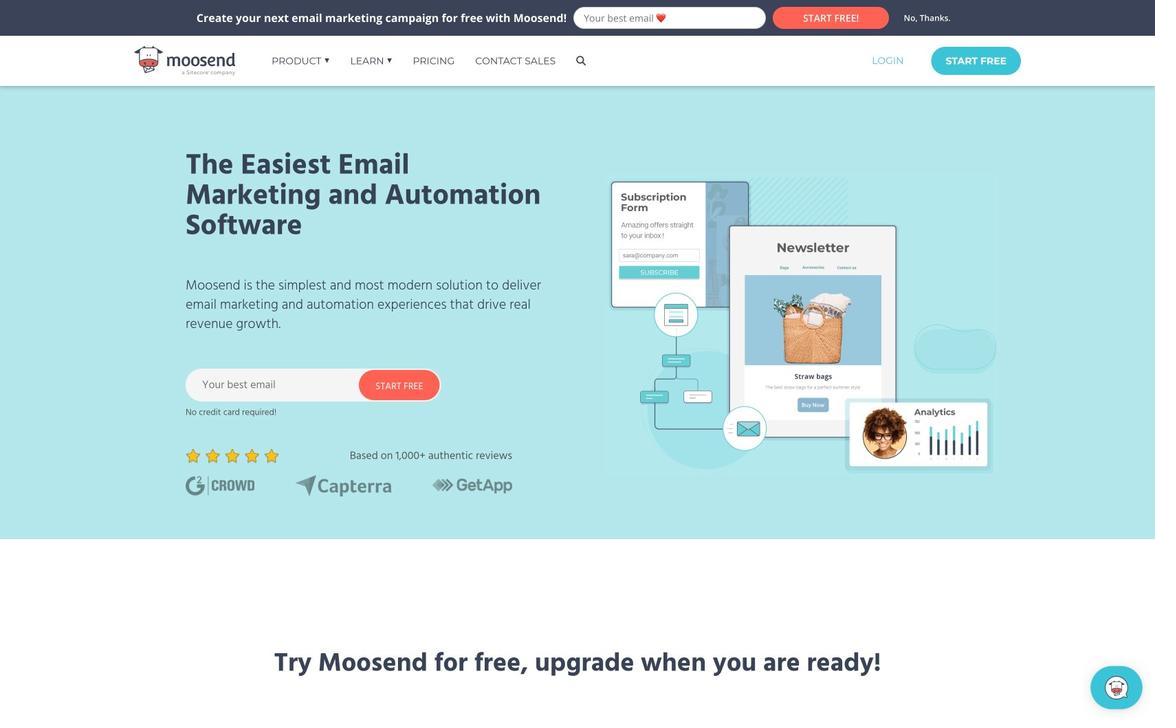 Task type: describe. For each thing, give the bounding box(es) containing it.
moosend email marketing software image
[[605, 172, 997, 476]]

Your best email ❤️ text field
[[574, 7, 766, 29]]

moosend email marketing and marketing automation software image
[[134, 46, 235, 76]]



Task type: vqa. For each thing, say whether or not it's contained in the screenshot.
Search Text Field
no



Task type: locate. For each thing, give the bounding box(es) containing it.
search image
[[576, 56, 586, 66]]

Your best email email field
[[186, 369, 392, 402]]



